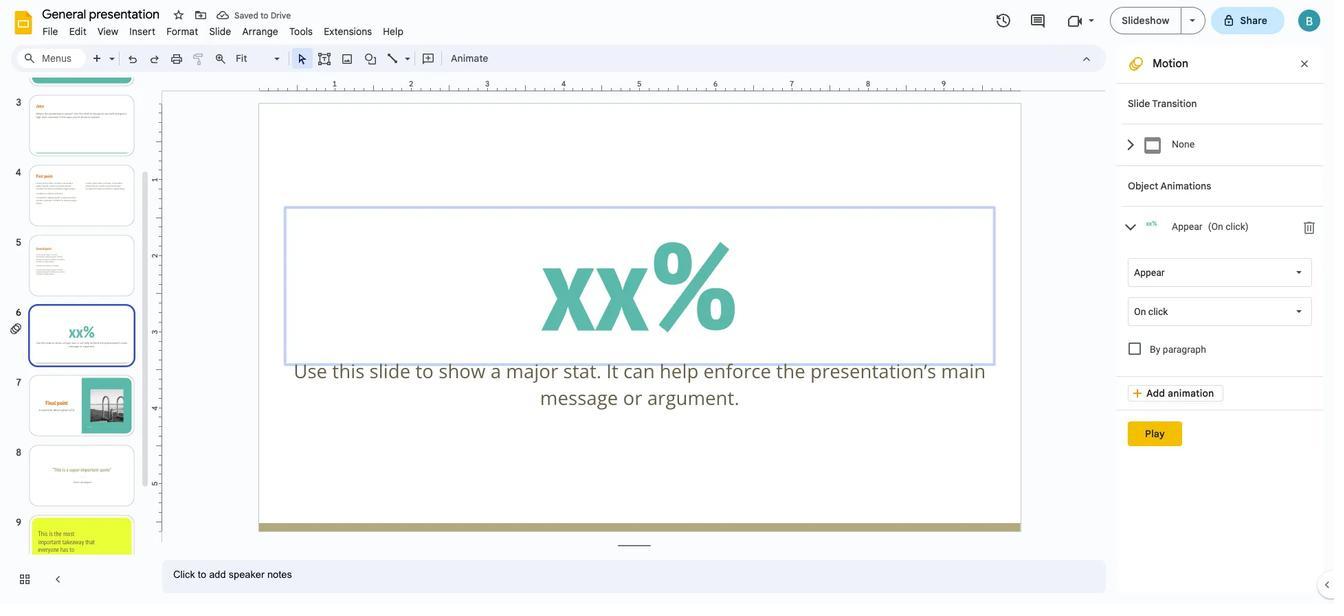 Task type: describe. For each thing, give the bounding box(es) containing it.
appear for appear (on click)
[[1172, 221, 1203, 232]]

extensions menu item
[[318, 23, 378, 40]]

slide transition
[[1128, 98, 1197, 110]]

file
[[43, 25, 58, 38]]

click)
[[1226, 221, 1249, 232]]

saved to drive
[[234, 10, 291, 20]]

animation
[[1168, 388, 1214, 400]]

by
[[1150, 344, 1161, 355]]

to
[[260, 10, 268, 20]]

add
[[1147, 388, 1165, 400]]

tools
[[289, 25, 313, 38]]

format menu item
[[161, 23, 204, 40]]

tab inside object animations tab list
[[1123, 206, 1323, 248]]

slide menu item
[[204, 23, 237, 40]]

object
[[1128, 180, 1159, 192]]

insert
[[129, 25, 155, 38]]

main toolbar
[[85, 48, 495, 69]]

arrange
[[242, 25, 278, 38]]

slideshow button
[[1110, 7, 1181, 34]]

motion application
[[0, 0, 1334, 605]]

transition
[[1152, 98, 1197, 110]]

saved
[[234, 10, 258, 20]]

play
[[1145, 428, 1165, 441]]

view
[[98, 25, 118, 38]]

object animations
[[1128, 180, 1211, 192]]

edit menu item
[[64, 23, 92, 40]]

file menu item
[[37, 23, 64, 40]]

on click option
[[1134, 305, 1168, 319]]

motion
[[1153, 57, 1189, 71]]

format
[[166, 25, 198, 38]]

add animation
[[1147, 388, 1214, 400]]

paragraph
[[1163, 344, 1206, 355]]

click
[[1149, 307, 1168, 318]]

presentation options image
[[1190, 19, 1195, 22]]

animate
[[451, 52, 488, 65]]

navigation inside motion application
[[0, 21, 151, 605]]

insert image image
[[339, 49, 355, 68]]

shape image
[[363, 49, 378, 68]]

help
[[383, 25, 404, 38]]

object animations tab list
[[1117, 166, 1323, 377]]

Star checkbox
[[169, 5, 188, 25]]

By paragraph checkbox
[[1129, 343, 1141, 355]]

slide for slide
[[209, 25, 231, 38]]

saved to drive button
[[213, 5, 294, 25]]

play button
[[1128, 422, 1182, 447]]

drive
[[271, 10, 291, 20]]

help menu item
[[378, 23, 409, 40]]

(on
[[1208, 221, 1223, 232]]

arrange menu item
[[237, 23, 284, 40]]

new slide with layout image
[[106, 49, 115, 54]]

motion section
[[1117, 45, 1323, 594]]



Task type: locate. For each thing, give the bounding box(es) containing it.
none tab
[[1123, 124, 1323, 166]]

share button
[[1211, 7, 1285, 34]]

0 horizontal spatial appear
[[1134, 267, 1165, 278]]

Zoom text field
[[234, 49, 272, 68]]

appear
[[1172, 221, 1203, 232], [1134, 267, 1165, 278]]

slide down saved to drive button
[[209, 25, 231, 38]]

appear (on click)
[[1172, 221, 1249, 232]]

Zoom field
[[232, 49, 286, 69]]

navigation
[[0, 21, 151, 605]]

tab containing appear
[[1123, 206, 1323, 248]]

Rename text field
[[37, 5, 168, 22]]

tab panel inside object animations tab list
[[1121, 248, 1323, 377]]

tab panel containing appear
[[1121, 248, 1323, 377]]

0 vertical spatial slide
[[209, 25, 231, 38]]

on
[[1134, 307, 1146, 318]]

slide left transition
[[1128, 98, 1150, 110]]

appear left (on at the right top
[[1172, 221, 1203, 232]]

none
[[1172, 139, 1195, 150]]

slide for slide transition
[[1128, 98, 1150, 110]]

1 horizontal spatial appear
[[1172, 221, 1203, 232]]

0 vertical spatial appear
[[1172, 221, 1203, 232]]

share
[[1240, 14, 1268, 27]]

add animation button
[[1128, 386, 1223, 402]]

animations
[[1161, 180, 1211, 192]]

appear up on click option
[[1134, 267, 1165, 278]]

slide inside the motion section
[[1128, 98, 1150, 110]]

slide
[[209, 25, 231, 38], [1128, 98, 1150, 110]]

1 vertical spatial slide
[[1128, 98, 1150, 110]]

menu bar containing file
[[37, 18, 409, 41]]

extensions
[[324, 25, 372, 38]]

slide inside menu item
[[209, 25, 231, 38]]

by paragraph
[[1150, 344, 1206, 355]]

animate button
[[445, 48, 495, 69]]

tools menu item
[[284, 23, 318, 40]]

edit
[[69, 25, 87, 38]]

Menus field
[[17, 49, 86, 68]]

0 horizontal spatial slide
[[209, 25, 231, 38]]

1 vertical spatial appear
[[1134, 267, 1165, 278]]

appear for appear
[[1134, 267, 1165, 278]]

slideshow
[[1122, 14, 1170, 27]]

tab panel
[[1121, 248, 1323, 377]]

1 horizontal spatial slide
[[1128, 98, 1150, 110]]

appear option
[[1134, 266, 1165, 280]]

tab
[[1123, 206, 1323, 248]]

menu bar inside menu bar banner
[[37, 18, 409, 41]]

menu bar banner
[[0, 0, 1334, 605]]

menu bar
[[37, 18, 409, 41]]

insert menu item
[[124, 23, 161, 40]]

view menu item
[[92, 23, 124, 40]]

on click
[[1134, 307, 1168, 318]]



Task type: vqa. For each thing, say whether or not it's contained in the screenshot.
paragraph
yes



